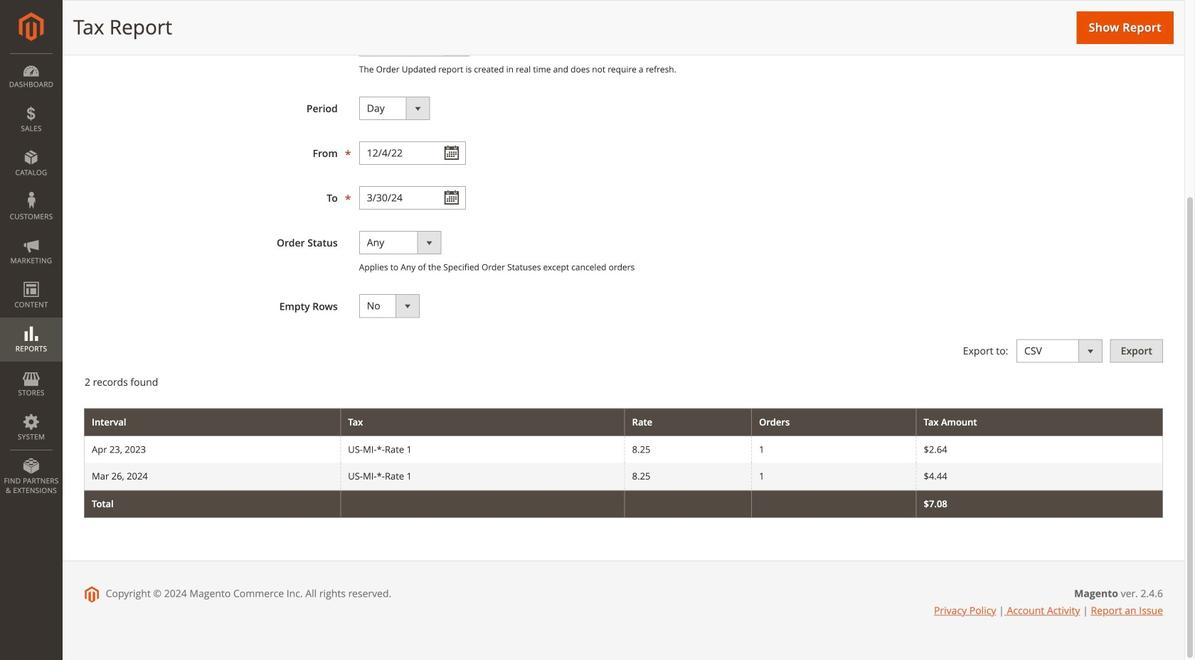 Task type: locate. For each thing, give the bounding box(es) containing it.
None text field
[[359, 141, 466, 165]]

menu bar
[[0, 53, 63, 503]]

None text field
[[359, 186, 466, 210]]



Task type: describe. For each thing, give the bounding box(es) containing it.
magento admin panel image
[[19, 12, 44, 41]]



Task type: vqa. For each thing, say whether or not it's contained in the screenshot.
"text field"
yes



